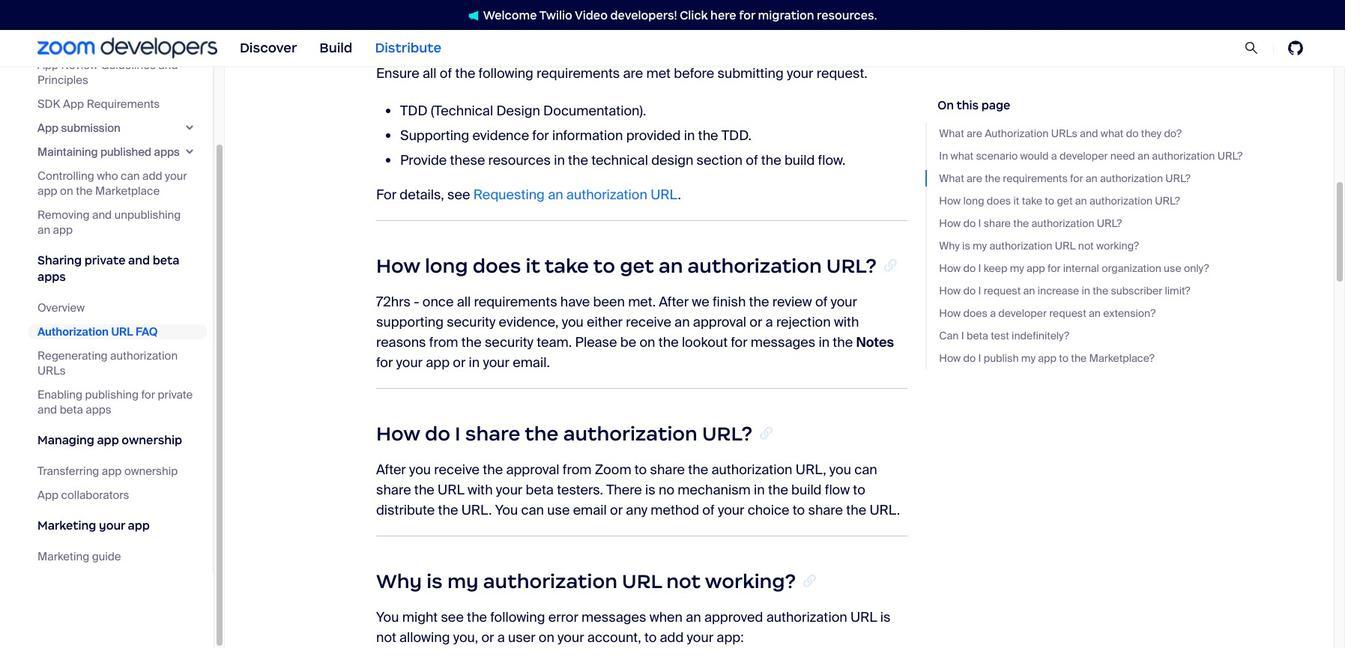 Task type: locate. For each thing, give the bounding box(es) containing it.
is inside you might see the following error messages when an approved authorization url is not allowing you, or a user on your account, to add your app:
[[880, 608, 891, 626]]

request down keep
[[984, 284, 1021, 298]]

you inside after you receive the approval from zoom to share the authorization url, you can share the url with your beta testers. there is no mechanism in the build flow to distribute the url. you can use email or any method of your choice to share the url.
[[495, 501, 518, 519]]

requirements up documentation).
[[537, 65, 620, 83]]

url
[[651, 186, 678, 204], [1055, 239, 1076, 253], [111, 325, 133, 340], [438, 481, 464, 499], [622, 570, 662, 594], [851, 608, 877, 626]]

requirements up evidence,
[[474, 293, 557, 311]]

click
[[680, 8, 708, 22]]

see for might
[[441, 608, 464, 626]]

what for what are the requirements for an authorization url?
[[939, 172, 964, 185]]

build inside tdd (technical design documentation). supporting evidence for information provided in the tdd. provide these resources in the technical design section of the build flow.
[[785, 152, 815, 170]]

a left user
[[497, 629, 505, 647]]

0 vertical spatial request
[[984, 284, 1021, 298]]

on
[[60, 184, 73, 199], [640, 334, 655, 352], [539, 629, 554, 647]]

urls up enabling
[[37, 363, 66, 378]]

it down scenario
[[1014, 194, 1020, 208]]

add down published
[[142, 169, 162, 184]]

how do i share the authorization url? down what are the requirements for an authorization url?
[[939, 217, 1122, 230]]

1 vertical spatial receive
[[434, 461, 480, 479]]

private
[[85, 253, 126, 268], [158, 387, 193, 402]]

and
[[158, 58, 178, 73], [1080, 127, 1098, 140], [92, 208, 112, 223], [128, 253, 150, 268], [37, 402, 57, 417]]

from inside 72hrs - once all requirements have been met. after we finish the review of your supporting security evidence, you either receive an approval or a rejection with reasons from the security team. please be on the lookout for messages in the notes for your app or in your email.
[[429, 334, 458, 352]]

how for how long does it take to get an authorization url? link
[[939, 194, 961, 208]]

authorization inside "how do i share the authorization url?" link
[[1032, 217, 1095, 230]]

use
[[1164, 262, 1182, 275], [547, 501, 570, 519]]

0 vertical spatial you
[[495, 501, 518, 519]]

1 vertical spatial add
[[660, 629, 684, 647]]

0 horizontal spatial take
[[545, 254, 589, 278]]

get
[[1057, 194, 1073, 208], [620, 254, 654, 278]]

authorization up error
[[483, 570, 618, 594]]

requirements
[[87, 97, 160, 112]]

1 vertical spatial urls
[[37, 363, 66, 378]]

build down url,
[[792, 481, 822, 499]]

1 vertical spatial why
[[376, 570, 422, 594]]

sdk
[[37, 97, 60, 112]]

and inside the removing and unpublishing an app
[[92, 208, 112, 223]]

to right choice
[[793, 501, 805, 519]]

1 vertical spatial can
[[854, 461, 877, 479]]

.
[[678, 186, 681, 204]]

1 vertical spatial not
[[666, 570, 701, 594]]

regenerating authorization urls
[[37, 348, 178, 378]]

requesting an authorization url link
[[473, 186, 678, 204]]

to inside you might see the following error messages when an approved authorization url is not allowing you, or a user on your account, to add your app:
[[644, 629, 657, 647]]

an up lookout
[[675, 313, 690, 331]]

0 horizontal spatial private
[[85, 253, 126, 268]]

in down rejection
[[819, 334, 830, 352]]

you down the have on the left of page
[[562, 313, 584, 331]]

0 horizontal spatial after
[[376, 461, 406, 479]]

how do i share the authorization url?
[[939, 217, 1122, 230], [376, 422, 753, 446]]

for right publishing
[[141, 387, 155, 402]]

request down the how do i request an increase in the subscriber limit? at the right top of the page
[[1049, 307, 1086, 320]]

an right when
[[686, 608, 701, 626]]

developer
[[1060, 149, 1108, 163], [999, 307, 1047, 320]]

it
[[1014, 194, 1020, 208], [526, 254, 540, 278]]

met.
[[628, 293, 656, 311]]

we
[[692, 293, 710, 311]]

authorization
[[1152, 149, 1215, 163], [1100, 172, 1163, 185], [566, 186, 647, 204], [1090, 194, 1153, 208], [1032, 217, 1095, 230], [990, 239, 1053, 253], [688, 254, 822, 278], [110, 348, 178, 363], [563, 422, 698, 446], [712, 461, 793, 479], [483, 570, 618, 594], [766, 608, 847, 626]]

submitting
[[718, 65, 784, 83]]

do?
[[1164, 127, 1182, 140]]

what are authorization urls and what do they do?
[[939, 127, 1182, 140]]

evidence,
[[499, 313, 559, 331]]

1 horizontal spatial authorization
[[985, 127, 1049, 140]]

authorization inside what are the requirements for an authorization url? link
[[1100, 172, 1163, 185]]

1 vertical spatial from
[[563, 461, 592, 479]]

beta left the testers.
[[526, 481, 554, 499]]

1 horizontal spatial request
[[1049, 307, 1086, 320]]

why is my authorization url not working?
[[939, 239, 1139, 253], [376, 570, 796, 594]]

requirements
[[537, 65, 620, 83], [1003, 172, 1068, 185], [474, 293, 557, 311]]

how for how do i request an increase in the subscriber limit? link at the right top of page
[[939, 284, 961, 298]]

use inside after you receive the approval from zoom to share the authorization url, you can share the url with your beta testers. there is no mechanism in the build flow to distribute the url. you can use email or any method of your choice to share the url.
[[547, 501, 570, 519]]

0 vertical spatial following
[[479, 65, 533, 83]]

take
[[1022, 194, 1043, 208], [545, 254, 589, 278]]

app down reasons
[[426, 354, 450, 372]]

1 horizontal spatial get
[[1057, 194, 1073, 208]]

add
[[142, 169, 162, 184], [660, 629, 684, 647]]

authorization down do?
[[1152, 149, 1215, 163]]

app up "app submission"
[[63, 97, 84, 112]]

app up removing
[[37, 184, 57, 199]]

email
[[573, 501, 607, 519]]

authorization right approved
[[766, 608, 847, 626]]

of inside 72hrs - once all requirements have been met. after we finish the review of your supporting security evidence, you either receive an approval or a rejection with reasons from the security team. please be on the lookout for messages in the notes for your app or in your email.
[[815, 293, 828, 311]]

1 horizontal spatial with
[[834, 313, 859, 331]]

authorization down need
[[1100, 172, 1163, 185]]

do inside how do i request an increase in the subscriber limit? link
[[963, 284, 976, 298]]

marketplace
[[95, 184, 160, 199]]

1 horizontal spatial it
[[1014, 194, 1020, 208]]

in up choice
[[754, 481, 765, 499]]

app:
[[717, 629, 744, 647]]

marketing guide
[[37, 549, 121, 564]]

0 horizontal spatial all
[[423, 65, 437, 83]]

2 what from the top
[[939, 172, 964, 185]]

1 horizontal spatial you
[[562, 313, 584, 331]]

1 vertical spatial use
[[547, 501, 570, 519]]

are down on this page
[[967, 127, 982, 140]]

app for review
[[37, 58, 58, 73]]

receive down "met."
[[626, 313, 671, 331]]

of down tdd.
[[746, 152, 758, 170]]

authorization
[[985, 127, 1049, 140], [37, 325, 109, 340]]

following for error
[[490, 608, 545, 626]]

0 vertical spatial approval
[[693, 313, 746, 331]]

urls inside 'what are authorization urls and what do they do?' link
[[1051, 127, 1078, 140]]

details,
[[400, 186, 444, 204]]

all right ensure
[[423, 65, 437, 83]]

you up distribute on the left of the page
[[409, 461, 431, 479]]

authorization up would
[[985, 127, 1049, 140]]

what up need
[[1101, 127, 1124, 140]]

0 horizontal spatial not
[[376, 629, 396, 647]]

and inside app review guidelines and principles
[[158, 58, 178, 73]]

0 horizontal spatial url.
[[461, 501, 492, 519]]

1 horizontal spatial receive
[[626, 313, 671, 331]]

2 vertical spatial can
[[521, 501, 544, 519]]

1 vertical spatial approval
[[506, 461, 559, 479]]

beta
[[153, 253, 180, 268], [967, 329, 988, 343], [60, 402, 83, 417], [526, 481, 554, 499]]

1 horizontal spatial can
[[521, 501, 544, 519]]

0 vertical spatial are
[[623, 65, 643, 83]]

1 horizontal spatial why is my authorization url not working?
[[939, 239, 1139, 253]]

0 horizontal spatial why
[[376, 570, 422, 594]]

github image
[[1288, 40, 1303, 55]]

your down reasons
[[396, 354, 423, 372]]

see for details,
[[447, 186, 470, 204]]

0 horizontal spatial add
[[142, 169, 162, 184]]

1 vertical spatial it
[[526, 254, 540, 278]]

how
[[939, 194, 961, 208], [939, 217, 961, 230], [376, 254, 420, 278], [939, 262, 961, 275], [939, 284, 961, 298], [939, 307, 961, 320], [939, 351, 961, 365], [376, 422, 420, 446]]

1 horizontal spatial add
[[660, 629, 684, 647]]

your inside controlling who can add your app on the marketplace
[[165, 169, 187, 184]]

choice
[[748, 501, 790, 519]]

on this page
[[938, 98, 1011, 112]]

0 vertical spatial on
[[60, 184, 73, 199]]

0 vertical spatial private
[[85, 253, 126, 268]]

0 vertical spatial get
[[1057, 194, 1073, 208]]

be
[[620, 334, 636, 352]]

following for requirements
[[479, 65, 533, 83]]

0 horizontal spatial you
[[409, 461, 431, 479]]

authorization up regenerating
[[37, 325, 109, 340]]

(technical
[[431, 102, 493, 120]]

1 vertical spatial take
[[545, 254, 589, 278]]

zoom
[[595, 461, 631, 479]]

0 horizontal spatial why is my authorization url not working?
[[376, 570, 796, 594]]

url.
[[461, 501, 492, 519], [870, 501, 900, 519]]

1 horizontal spatial apps
[[86, 402, 111, 417]]

my
[[973, 239, 987, 253], [1010, 262, 1024, 275], [1021, 351, 1036, 365], [447, 570, 479, 594]]

1 vertical spatial private
[[158, 387, 193, 402]]

maintaining
[[37, 145, 98, 160]]

messages inside you might see the following error messages when an approved authorization url is not allowing you, or a user on your account, to add your app:
[[582, 608, 646, 626]]

authorization down faq
[[110, 348, 178, 363]]

working? up organization
[[1096, 239, 1139, 253]]

0 horizontal spatial long
[[425, 254, 468, 278]]

an down '.'
[[659, 254, 683, 278]]

how do i share the authorization url? up the testers.
[[376, 422, 753, 446]]

apps inside enabling publishing for private and beta apps
[[86, 402, 111, 417]]

account,
[[587, 629, 641, 647]]

not up when
[[666, 570, 701, 594]]

0 horizontal spatial how do i share the authorization url?
[[376, 422, 753, 446]]

your down error
[[558, 629, 584, 647]]

or left any
[[610, 501, 623, 519]]

see inside you might see the following error messages when an approved authorization url is not allowing you, or a user on your account, to add your app:
[[441, 608, 464, 626]]

app for submission
[[37, 121, 58, 136]]

information
[[552, 127, 623, 145]]

why is my authorization url not working? up how do i keep my app for internal organization use only? in the top of the page
[[939, 239, 1139, 253]]

0 vertical spatial with
[[834, 313, 859, 331]]

from
[[429, 334, 458, 352], [563, 461, 592, 479]]

enabling
[[37, 387, 82, 402]]

0 horizontal spatial approval
[[506, 461, 559, 479]]

to inside how do i publish my app to the marketplace? link
[[1059, 351, 1069, 365]]

beta left test
[[967, 329, 988, 343]]

url,
[[796, 461, 826, 479]]

apps right published
[[154, 145, 180, 160]]

use down the testers.
[[547, 501, 570, 519]]

app down "transferring" at bottom left
[[37, 488, 58, 503]]

for right lookout
[[731, 334, 748, 352]]

are for what are authorization urls and what do they do?
[[967, 127, 982, 140]]

build inside after you receive the approval from zoom to share the authorization url, you can share the url with your beta testers. there is no mechanism in the build flow to distribute the url. you can use email or any method of your choice to share the url.
[[792, 481, 822, 499]]

you inside 72hrs - once all requirements have been met. after we finish the review of your supporting security evidence, you either receive an approval or a rejection with reasons from the security team. please be on the lookout for messages in the notes for your app or in your email.
[[562, 313, 584, 331]]

see up you,
[[441, 608, 464, 626]]

once
[[423, 293, 454, 311]]

an right need
[[1138, 149, 1150, 163]]

1 marketing from the top
[[37, 519, 96, 533]]

with inside after you receive the approval from zoom to share the authorization url, you can share the url with your beta testers. there is no mechanism in the build flow to distribute the url. you can use email or any method of your choice to share the url.
[[468, 481, 493, 499]]

an up sharing
[[37, 223, 50, 238]]

an up "how do i share the authorization url?" link
[[1075, 194, 1087, 208]]

an
[[1138, 149, 1150, 163], [1086, 172, 1098, 185], [548, 186, 563, 204], [1075, 194, 1087, 208], [37, 223, 50, 238], [659, 254, 683, 278], [1023, 284, 1035, 298], [1089, 307, 1101, 320], [675, 313, 690, 331], [686, 608, 701, 626]]

design
[[651, 152, 694, 170]]

a up test
[[990, 307, 996, 320]]

with
[[834, 313, 859, 331], [468, 481, 493, 499]]

no
[[659, 481, 675, 499]]

for inside enabling publishing for private and beta apps
[[141, 387, 155, 402]]

messages down rejection
[[751, 334, 816, 352]]

0 horizontal spatial use
[[547, 501, 570, 519]]

do inside "how do i share the authorization url?" link
[[963, 217, 976, 230]]

0 vertical spatial not
[[1078, 239, 1094, 253]]

0 horizontal spatial from
[[429, 334, 458, 352]]

0 vertical spatial security
[[447, 313, 496, 331]]

app up sharing
[[53, 223, 73, 238]]

2 marketing from the top
[[37, 549, 89, 564]]

private inside sharing private and beta apps
[[85, 253, 126, 268]]

marketing
[[37, 519, 96, 533], [37, 549, 89, 564]]

does
[[987, 194, 1011, 208], [473, 254, 521, 278], [963, 307, 988, 320]]

1 horizontal spatial all
[[457, 293, 471, 311]]

what up in
[[939, 127, 964, 140]]

0 horizontal spatial get
[[620, 254, 654, 278]]

following up design
[[479, 65, 533, 83]]

i for "how do i share the authorization url?" link
[[978, 217, 981, 230]]

search image
[[1245, 41, 1258, 55], [1245, 41, 1258, 55]]

1 vertical spatial marketing
[[37, 549, 89, 564]]

to down what are the requirements for an authorization url?
[[1045, 194, 1055, 208]]

of
[[440, 65, 452, 83], [746, 152, 758, 170], [815, 293, 828, 311], [702, 501, 715, 519]]

are
[[623, 65, 643, 83], [967, 127, 982, 140], [967, 172, 982, 185]]

1 vertical spatial following
[[490, 608, 545, 626]]

2 horizontal spatial on
[[640, 334, 655, 352]]

1 horizontal spatial what
[[1101, 127, 1124, 140]]

1 vertical spatial authorization
[[37, 325, 109, 340]]

all inside 72hrs - once all requirements have been met. after we finish the review of your supporting security evidence, you either receive an approval or a rejection with reasons from the security team. please be on the lookout for messages in the notes for your app or in your email.
[[457, 293, 471, 311]]

1 horizontal spatial use
[[1164, 262, 1182, 275]]

0 vertical spatial what
[[939, 127, 964, 140]]

2 horizontal spatial apps
[[154, 145, 180, 160]]

1 vertical spatial what
[[939, 172, 964, 185]]

how for how do i publish my app to the marketplace? link
[[939, 351, 961, 365]]

app inside 72hrs - once all requirements have been met. after we finish the review of your supporting security evidence, you either receive an approval or a rejection with reasons from the security team. please be on the lookout for messages in the notes for your app or in your email.
[[426, 354, 450, 372]]

authorization down how long does it take to get an authorization url? link
[[1032, 217, 1095, 230]]

and inside 'what are authorization urls and what do they do?' link
[[1080, 127, 1098, 140]]

in down the information
[[554, 152, 565, 170]]

0 vertical spatial after
[[659, 293, 689, 311]]

the
[[455, 65, 475, 83], [698, 127, 718, 145], [568, 152, 588, 170], [761, 152, 781, 170], [985, 172, 1001, 185], [76, 184, 93, 199], [1013, 217, 1029, 230], [1093, 284, 1108, 298], [749, 293, 769, 311], [461, 334, 482, 352], [659, 334, 679, 352], [833, 334, 853, 352], [1071, 351, 1087, 365], [525, 422, 559, 446], [483, 461, 503, 479], [688, 461, 708, 479], [414, 481, 434, 499], [768, 481, 788, 499], [438, 501, 458, 519], [846, 501, 867, 519], [467, 608, 487, 626]]

beta inside enabling publishing for private and beta apps
[[60, 402, 83, 417]]

and inside enabling publishing for private and beta apps
[[37, 402, 57, 417]]

private inside enabling publishing for private and beta apps
[[158, 387, 193, 402]]

app down indefinitely?
[[1038, 351, 1057, 365]]

0 vertical spatial build
[[785, 152, 815, 170]]

1 what from the top
[[939, 127, 964, 140]]

managing app ownership
[[37, 433, 182, 447]]

following up user
[[490, 608, 545, 626]]

to inside how long does it take to get an authorization url? link
[[1045, 194, 1055, 208]]

after inside after you receive the approval from zoom to share the authorization url, you can share the url with your beta testers. there is no mechanism in the build flow to distribute the url. you can use email or any method of your choice to share the url.
[[376, 461, 406, 479]]

all
[[423, 65, 437, 83], [457, 293, 471, 311]]

authorization inside how long does it take to get an authorization url? link
[[1090, 194, 1153, 208]]

in inside after you receive the approval from zoom to share the authorization url, you can share the url with your beta testers. there is no mechanism in the build flow to distribute the url. you can use email or any method of your choice to share the url.
[[754, 481, 765, 499]]

take inside how long does it take to get an authorization url? link
[[1022, 194, 1043, 208]]

on right be
[[640, 334, 655, 352]]

page
[[982, 98, 1011, 112]]

in what scenario would a developer need an authorization url? link
[[939, 148, 1243, 164]]

can right url,
[[854, 461, 877, 479]]

0 horizontal spatial working?
[[705, 570, 796, 594]]

after inside 72hrs - once all requirements have been met. after we finish the review of your supporting security evidence, you either receive an approval or a rejection with reasons from the security team. please be on the lookout for messages in the notes for your app or in your email.
[[659, 293, 689, 311]]

does down scenario
[[987, 194, 1011, 208]]

authorization url faq
[[37, 325, 158, 340]]

apps inside sharing private and beta apps
[[37, 270, 66, 284]]

for down reasons
[[376, 354, 393, 372]]

beta up managing
[[60, 402, 83, 417]]

on right user
[[539, 629, 554, 647]]

before
[[674, 65, 714, 83]]

zoom developer logo image
[[37, 38, 217, 58]]

how long does it take to get an authorization url?
[[939, 194, 1180, 208], [376, 254, 877, 278]]

1 horizontal spatial approval
[[693, 313, 746, 331]]

2 vertical spatial on
[[539, 629, 554, 647]]

marketing for marketing your app
[[37, 519, 96, 533]]

notification image
[[468, 10, 483, 21], [468, 10, 479, 21]]

my up you,
[[447, 570, 479, 594]]

0 vertical spatial ownership
[[122, 433, 182, 447]]

to right flow
[[853, 481, 865, 499]]

1 horizontal spatial urls
[[1051, 127, 1078, 140]]

after up distribute on the left of the page
[[376, 461, 406, 479]]

my down indefinitely?
[[1021, 351, 1036, 365]]

1 horizontal spatial from
[[563, 461, 592, 479]]

how for how does a developer request an extension? link
[[939, 307, 961, 320]]

what right in
[[951, 149, 974, 163]]

been
[[593, 293, 625, 311]]

authorization inside you might see the following error messages when an approved authorization url is not allowing you, or a user on your account, to add your app:
[[766, 608, 847, 626]]

or right you,
[[481, 629, 494, 647]]

app down sdk
[[37, 121, 58, 136]]

requirements down would
[[1003, 172, 1068, 185]]

an inside the removing and unpublishing an app
[[37, 223, 50, 238]]

0 vertical spatial how do i share the authorization url?
[[939, 217, 1122, 230]]

what are the requirements for an authorization url? link
[[939, 170, 1243, 187]]

see down 'these'
[[447, 186, 470, 204]]

overview
[[37, 301, 85, 316]]

of inside tdd (technical design documentation). supporting evidence for information provided in the tdd. provide these resources in the technical design section of the build flow.
[[746, 152, 758, 170]]

2 vertical spatial does
[[963, 307, 988, 320]]

do inside how do i publish my app to the marketplace? link
[[963, 351, 976, 365]]

1 horizontal spatial on
[[539, 629, 554, 647]]

your up unpublishing
[[165, 169, 187, 184]]

app
[[37, 184, 57, 199], [53, 223, 73, 238], [1027, 262, 1045, 275], [1038, 351, 1057, 365], [426, 354, 450, 372], [97, 433, 119, 447], [102, 464, 122, 479], [128, 519, 150, 533]]

not
[[1078, 239, 1094, 253], [666, 570, 701, 594], [376, 629, 396, 647]]

2 vertical spatial not
[[376, 629, 396, 647]]

internal
[[1063, 262, 1099, 275]]

1 horizontal spatial developer
[[1060, 149, 1108, 163]]

and down controlling who can add your app on the marketplace
[[92, 208, 112, 223]]

for
[[739, 8, 755, 22], [532, 127, 549, 145], [1070, 172, 1083, 185], [1048, 262, 1061, 275], [731, 334, 748, 352], [376, 354, 393, 372], [141, 387, 155, 402]]

guidelines
[[101, 58, 156, 73]]

url inside you might see the following error messages when an approved authorization url is not allowing you, or a user on your account, to add your app:
[[851, 608, 877, 626]]

0 vertical spatial marketing
[[37, 519, 96, 533]]

evidence
[[472, 127, 529, 145]]

twilio
[[539, 8, 572, 22]]

what
[[939, 127, 964, 140], [939, 172, 964, 185]]

0 horizontal spatial you
[[376, 608, 399, 626]]

on up removing
[[60, 184, 73, 199]]

1 vertical spatial what
[[951, 149, 974, 163]]

0 vertical spatial take
[[1022, 194, 1043, 208]]

0 horizontal spatial what
[[951, 149, 974, 163]]

marketing for marketing guide
[[37, 549, 89, 564]]

0 horizontal spatial apps
[[37, 270, 66, 284]]

1 vertical spatial after
[[376, 461, 406, 479]]

following inside you might see the following error messages when an approved authorization url is not allowing you, or a user on your account, to add your app:
[[490, 608, 545, 626]]

do inside how do i keep my app for internal organization use only? link
[[963, 262, 976, 275]]

for inside tdd (technical design documentation). supporting evidence for information provided in the tdd. provide these resources in the technical design section of the build flow.
[[532, 127, 549, 145]]

developer up indefinitely?
[[999, 307, 1047, 320]]

do for how do i keep my app for internal organization use only? link
[[963, 262, 976, 275]]

not inside you might see the following error messages when an approved authorization url is not allowing you, or a user on your account, to add your app:
[[376, 629, 396, 647]]

from up the testers.
[[563, 461, 592, 479]]

share
[[984, 217, 1011, 230], [465, 422, 520, 446], [650, 461, 685, 479], [376, 481, 411, 499], [808, 501, 843, 519]]

how long does it take to get an authorization url? up "met."
[[376, 254, 877, 278]]

1 url. from the left
[[461, 501, 492, 519]]

menu
[[28, 0, 214, 573]]

i for how do i request an increase in the subscriber limit? link at the right top of page
[[978, 284, 981, 298]]

get down what are the requirements for an authorization url?
[[1057, 194, 1073, 208]]

authorization down technical
[[566, 186, 647, 204]]

receive inside after you receive the approval from zoom to share the authorization url, you can share the url with your beta testers. there is no mechanism in the build flow to distribute the url. you can use email or any method of your choice to share the url.
[[434, 461, 480, 479]]

0 vertical spatial add
[[142, 169, 162, 184]]

working?
[[1096, 239, 1139, 253], [705, 570, 796, 594]]

an inside 72hrs - once all requirements have been met. after we finish the review of your supporting security evidence, you either receive an approval or a rejection with reasons from the security team. please be on the lookout for messages in the notes for your app or in your email.
[[675, 313, 690, 331]]

1 horizontal spatial working?
[[1096, 239, 1139, 253]]

here
[[711, 8, 736, 22]]

how do i request an increase in the subscriber limit?
[[939, 284, 1190, 298]]

organization
[[1102, 262, 1162, 275]]

apps up managing app ownership
[[86, 402, 111, 417]]

app inside app review guidelines and principles
[[37, 58, 58, 73]]

marketing up marketing guide
[[37, 519, 96, 533]]

1 horizontal spatial private
[[158, 387, 193, 402]]

your left request. on the top of the page
[[787, 65, 813, 83]]

what are the requirements for an authorization url?
[[939, 172, 1191, 185]]

1 vertical spatial you
[[376, 608, 399, 626]]

0 horizontal spatial receive
[[434, 461, 480, 479]]

0 horizontal spatial on
[[60, 184, 73, 199]]

2 vertical spatial apps
[[86, 402, 111, 417]]

for up resources
[[532, 127, 549, 145]]



Task type: vqa. For each thing, say whether or not it's contained in the screenshot.
migration
yes



Task type: describe. For each thing, give the bounding box(es) containing it.
app up collaborators
[[102, 464, 122, 479]]

app inside controlling who can add your app on the marketplace
[[37, 184, 57, 199]]

0 horizontal spatial request
[[984, 284, 1021, 298]]

in what scenario would a developer need an authorization url?
[[939, 149, 1243, 163]]

requirements inside 72hrs - once all requirements have been met. after we finish the review of your supporting security evidence, you either receive an approval or a rejection with reasons from the security team. please be on the lookout for messages in the notes for your app or in your email.
[[474, 293, 557, 311]]

how does a developer request an extension? link
[[939, 305, 1243, 322]]

an inside you might see the following error messages when an approved authorization url is not allowing you, or a user on your account, to add your app:
[[686, 608, 701, 626]]

there
[[607, 481, 642, 499]]

add inside controlling who can add your app on the marketplace
[[142, 169, 162, 184]]

either
[[587, 313, 623, 331]]

ensure all of the following requirements are met before submitting your request.
[[376, 65, 868, 83]]

72hrs
[[376, 293, 411, 311]]

what for what are authorization urls and what do they do?
[[939, 127, 964, 140]]

1 horizontal spatial why
[[939, 239, 960, 253]]

your left the testers.
[[496, 481, 523, 499]]

0 vertical spatial apps
[[154, 145, 180, 160]]

0 horizontal spatial how long does it take to get an authorization url?
[[376, 254, 877, 278]]

github image
[[1288, 40, 1303, 55]]

a inside you might see the following error messages when an approved authorization url is not allowing you, or a user on your account, to add your app:
[[497, 629, 505, 647]]

menu containing app review guidelines and principles
[[28, 0, 214, 573]]

1 vertical spatial request
[[1049, 307, 1086, 320]]

beta inside sharing private and beta apps
[[153, 253, 180, 268]]

1 horizontal spatial long
[[963, 194, 984, 208]]

flow.
[[818, 152, 846, 170]]

welcome twilio video developers! click here for migration resources. link
[[453, 7, 892, 23]]

ownership for managing app ownership
[[122, 433, 182, 447]]

this
[[957, 98, 979, 112]]

testers.
[[557, 481, 603, 499]]

an up how long does it take to get an authorization url? link
[[1086, 172, 1098, 185]]

1 vertical spatial how do i share the authorization url?
[[376, 422, 753, 446]]

on inside you might see the following error messages when an approved authorization url is not allowing you, or a user on your account, to add your app:
[[539, 629, 554, 647]]

what are authorization urls and what do they do? link
[[939, 125, 1243, 142]]

or down once on the left top of the page
[[453, 354, 466, 372]]

on
[[938, 98, 954, 112]]

can
[[939, 329, 959, 343]]

authorization inside regenerating authorization urls
[[110, 348, 178, 363]]

app collaborators
[[37, 488, 129, 503]]

tdd
[[400, 102, 428, 120]]

how do i publish my app to the marketplace?
[[939, 351, 1155, 365]]

0 vertical spatial what
[[1101, 127, 1124, 140]]

0 vertical spatial authorization
[[985, 127, 1049, 140]]

approval inside 72hrs - once all requirements have been met. after we finish the review of your supporting security evidence, you either receive an approval or a rejection with reasons from the security team. please be on the lookout for messages in the notes for your app or in your email.
[[693, 313, 746, 331]]

flow
[[825, 481, 850, 499]]

2 url. from the left
[[870, 501, 900, 519]]

on inside controlling who can add your app on the marketplace
[[60, 184, 73, 199]]

removing and unpublishing an app
[[37, 208, 181, 238]]

design
[[496, 102, 540, 120]]

url inside after you receive the approval from zoom to share the authorization url, you can share the url with your beta testers. there is no mechanism in the build flow to distribute the url. you can use email or any method of your choice to share the url.
[[438, 481, 464, 499]]

video
[[575, 8, 608, 22]]

provide
[[400, 152, 447, 170]]

marketplace?
[[1089, 351, 1155, 365]]

have
[[560, 293, 590, 311]]

for up increase
[[1048, 262, 1061, 275]]

how long does it take to get an authorization url? link
[[939, 193, 1243, 209]]

0 vertical spatial does
[[987, 194, 1011, 208]]

authorization inside in what scenario would a developer need an authorization url? link
[[1152, 149, 1215, 163]]

authorization inside after you receive the approval from zoom to share the authorization url, you can share the url with your beta testers. there is no mechanism in the build flow to distribute the url. you can use email or any method of your choice to share the url.
[[712, 461, 793, 479]]

do for how do i request an increase in the subscriber limit? link at the right top of page
[[963, 284, 976, 298]]

app up transferring app ownership at the left of the page
[[97, 433, 119, 447]]

migration
[[758, 8, 814, 22]]

faq
[[136, 325, 158, 340]]

of up (technical
[[440, 65, 452, 83]]

your down mechanism
[[718, 501, 745, 519]]

urls inside regenerating authorization urls
[[37, 363, 66, 378]]

supporting
[[376, 313, 444, 331]]

in inside how do i request an increase in the subscriber limit? link
[[1082, 284, 1090, 298]]

messages inside 72hrs - once all requirements have been met. after we finish the review of your supporting security evidence, you either receive an approval or a rejection with reasons from the security team. please be on the lookout for messages in the notes for your app or in your email.
[[751, 334, 816, 352]]

in up design
[[684, 127, 695, 145]]

requesting
[[473, 186, 545, 204]]

reasons
[[376, 334, 426, 352]]

can inside controlling who can add your app on the marketplace
[[121, 169, 140, 184]]

receive inside 72hrs - once all requirements have been met. after we finish the review of your supporting security evidence, you either receive an approval or a rejection with reasons from the security team. please be on the lookout for messages in the notes for your app or in your email.
[[626, 313, 671, 331]]

finish
[[713, 293, 746, 311]]

limit?
[[1165, 284, 1190, 298]]

keep
[[984, 262, 1008, 275]]

do for "how do i share the authorization url?" link
[[963, 217, 976, 230]]

to up there
[[635, 461, 647, 479]]

0 horizontal spatial authorization
[[37, 325, 109, 340]]

collaborators
[[61, 488, 129, 503]]

and inside sharing private and beta apps
[[128, 253, 150, 268]]

or left rejection
[[750, 313, 762, 331]]

1 vertical spatial security
[[485, 334, 534, 352]]

my up keep
[[973, 239, 987, 253]]

resources.
[[817, 8, 877, 22]]

any
[[626, 501, 648, 519]]

app for collaborators
[[37, 488, 58, 503]]

app down collaborators
[[128, 519, 150, 533]]

is inside after you receive the approval from zoom to share the authorization url, you can share the url with your beta testers. there is no mechanism in the build flow to distribute the url. you can use email or any method of your choice to share the url.
[[645, 481, 656, 499]]

welcome twilio video developers! click here for migration resources.
[[483, 8, 877, 22]]

0 vertical spatial requirements
[[537, 65, 620, 83]]

2 horizontal spatial you
[[830, 461, 851, 479]]

controlling who can add your app on the marketplace
[[37, 169, 187, 199]]

after you receive the approval from zoom to share the authorization url, you can share the url with your beta testers. there is no mechanism in the build flow to distribute the url. you can use email or any method of your choice to share the url.
[[376, 461, 900, 519]]

2 horizontal spatial not
[[1078, 239, 1094, 253]]

1 horizontal spatial not
[[666, 570, 701, 594]]

your left email.
[[483, 354, 510, 372]]

approval inside after you receive the approval from zoom to share the authorization url, you can share the url with your beta testers. there is no mechanism in the build flow to distribute the url. you can use email or any method of your choice to share the url.
[[506, 461, 559, 479]]

scenario
[[976, 149, 1018, 163]]

of inside after you receive the approval from zoom to share the authorization url, you can share the url with your beta testers. there is no mechanism in the build flow to distribute the url. you can use email or any method of your choice to share the url.
[[702, 501, 715, 519]]

1 vertical spatial long
[[425, 254, 468, 278]]

guide
[[92, 549, 121, 564]]

when
[[650, 608, 683, 626]]

for
[[376, 186, 397, 204]]

0 vertical spatial working?
[[1096, 239, 1139, 253]]

on inside 72hrs - once all requirements have been met. after we finish the review of your supporting security evidence, you either receive an approval or a rejection with reasons from the security team. please be on the lookout for messages in the notes for your app or in your email.
[[640, 334, 655, 352]]

1 horizontal spatial how do i share the authorization url?
[[939, 217, 1122, 230]]

how do i publish my app to the marketplace? link
[[939, 350, 1243, 366]]

0 vertical spatial use
[[1164, 262, 1182, 275]]

an right requesting
[[548, 186, 563, 204]]

1 vertical spatial working?
[[705, 570, 796, 594]]

only?
[[1184, 262, 1209, 275]]

maintaining published apps
[[37, 145, 180, 160]]

your up guide
[[99, 519, 125, 533]]

0 vertical spatial how long does it take to get an authorization url?
[[939, 194, 1180, 208]]

0 vertical spatial developer
[[1060, 149, 1108, 163]]

would
[[1020, 149, 1049, 163]]

i for how do i publish my app to the marketplace? link
[[978, 351, 981, 365]]

ownership for transferring app ownership
[[124, 464, 178, 479]]

to up been at the left top of the page
[[593, 254, 615, 278]]

how for "how do i share the authorization url?" link
[[939, 217, 961, 230]]

0 vertical spatial why is my authorization url not working?
[[939, 239, 1139, 253]]

for up how long does it take to get an authorization url? link
[[1070, 172, 1083, 185]]

marketing your app
[[37, 519, 150, 533]]

authorization inside why is my authorization url not working? link
[[990, 239, 1053, 253]]

how do i request an increase in the subscriber limit? link
[[939, 283, 1243, 299]]

for right here
[[739, 8, 755, 22]]

removing
[[37, 208, 90, 223]]

i for how do i keep my app for internal organization use only? link
[[978, 262, 981, 275]]

provided
[[626, 127, 681, 145]]

distribute
[[376, 501, 435, 519]]

published
[[100, 145, 151, 160]]

do inside 'what are authorization urls and what do they do?' link
[[1126, 127, 1139, 140]]

might
[[402, 608, 438, 626]]

your left "app:"
[[687, 629, 714, 647]]

1 vertical spatial does
[[473, 254, 521, 278]]

error
[[548, 608, 578, 626]]

do for how do i publish my app to the marketplace? link
[[963, 351, 976, 365]]

0 horizontal spatial developer
[[999, 307, 1047, 320]]

the inside controlling who can add your app on the marketplace
[[76, 184, 93, 199]]

a inside 72hrs - once all requirements have been met. after we finish the review of your supporting security evidence, you either receive an approval or a rejection with reasons from the security team. please be on the lookout for messages in the notes for your app or in your email.
[[766, 313, 773, 331]]

can i beta test indefinitely? link
[[939, 328, 1243, 344]]

1 vertical spatial requirements
[[1003, 172, 1068, 185]]

my right keep
[[1010, 262, 1024, 275]]

add inside you might see the following error messages when an approved authorization url is not allowing you, or a user on your account, to add your app:
[[660, 629, 684, 647]]

you might see the following error messages when an approved authorization url is not allowing you, or a user on your account, to add your app:
[[376, 608, 891, 647]]

sharing
[[37, 253, 82, 268]]

0 horizontal spatial it
[[526, 254, 540, 278]]

transferring app ownership
[[37, 464, 178, 479]]

supporting
[[400, 127, 469, 145]]

managing
[[37, 433, 94, 447]]

transferring
[[37, 464, 99, 479]]

subscriber
[[1111, 284, 1163, 298]]

in
[[939, 149, 948, 163]]

team.
[[537, 334, 572, 352]]

an up how does a developer request an extension?
[[1023, 284, 1035, 298]]

from inside after you receive the approval from zoom to share the authorization url, you can share the url with your beta testers. there is no mechanism in the build flow to distribute the url. you can use email or any method of your choice to share the url.
[[563, 461, 592, 479]]

how does a developer request an extension?
[[939, 307, 1156, 320]]

email.
[[513, 354, 550, 372]]

an up can i beta test indefinitely? link
[[1089, 307, 1101, 320]]

beta inside after you receive the approval from zoom to share the authorization url, you can share the url with your beta testers. there is no mechanism in the build flow to distribute the url. you can use email or any method of your choice to share the url.
[[526, 481, 554, 499]]

with inside 72hrs - once all requirements have been met. after we finish the review of your supporting security evidence, you either receive an approval or a rejection with reasons from the security team. please be on the lookout for messages in the notes for your app or in your email.
[[834, 313, 859, 331]]

authorization up finish
[[688, 254, 822, 278]]

app inside the removing and unpublishing an app
[[53, 223, 73, 238]]

publishing
[[85, 387, 139, 402]]

you inside you might see the following error messages when an approved authorization url is not allowing you, or a user on your account, to add your app:
[[376, 608, 399, 626]]

your up rejection
[[831, 293, 857, 311]]

the inside you might see the following error messages when an approved authorization url is not allowing you, or a user on your account, to add your app:
[[467, 608, 487, 626]]

authorization up zoom
[[563, 422, 698, 446]]

they
[[1141, 127, 1162, 140]]

unpublishing
[[114, 208, 181, 223]]

tdd.
[[722, 127, 752, 145]]

app up increase
[[1027, 262, 1045, 275]]

tdd (technical design documentation). supporting evidence for information provided in the tdd. provide these resources in the technical design section of the build flow.
[[400, 102, 846, 170]]

72hrs - once all requirements have been met. after we finish the review of your supporting security evidence, you either receive an approval or a rejection with reasons from the security team. please be on the lookout for messages in the notes for your app or in your email.
[[376, 293, 894, 372]]

how for how do i keep my app for internal organization use only? link
[[939, 262, 961, 275]]

how do i keep my app for internal organization use only? link
[[939, 260, 1243, 277]]

or inside you might see the following error messages when an approved authorization url is not allowing you, or a user on your account, to add your app:
[[481, 629, 494, 647]]

controlling
[[37, 169, 94, 184]]

test
[[991, 329, 1009, 343]]

allowing
[[399, 629, 450, 647]]

indefinitely?
[[1012, 329, 1069, 343]]

lookout
[[682, 334, 728, 352]]

in left email.
[[469, 354, 480, 372]]

sdk app requirements
[[37, 97, 160, 112]]

regenerating
[[37, 348, 108, 363]]

approved
[[704, 608, 763, 626]]

or inside after you receive the approval from zoom to share the authorization url, you can share the url with your beta testers. there is no mechanism in the build flow to distribute the url. you can use email or any method of your choice to share the url.
[[610, 501, 623, 519]]

developers!
[[610, 8, 677, 22]]

are for what are the requirements for an authorization url?
[[967, 172, 982, 185]]

a right would
[[1051, 149, 1057, 163]]

principles
[[37, 73, 88, 88]]



